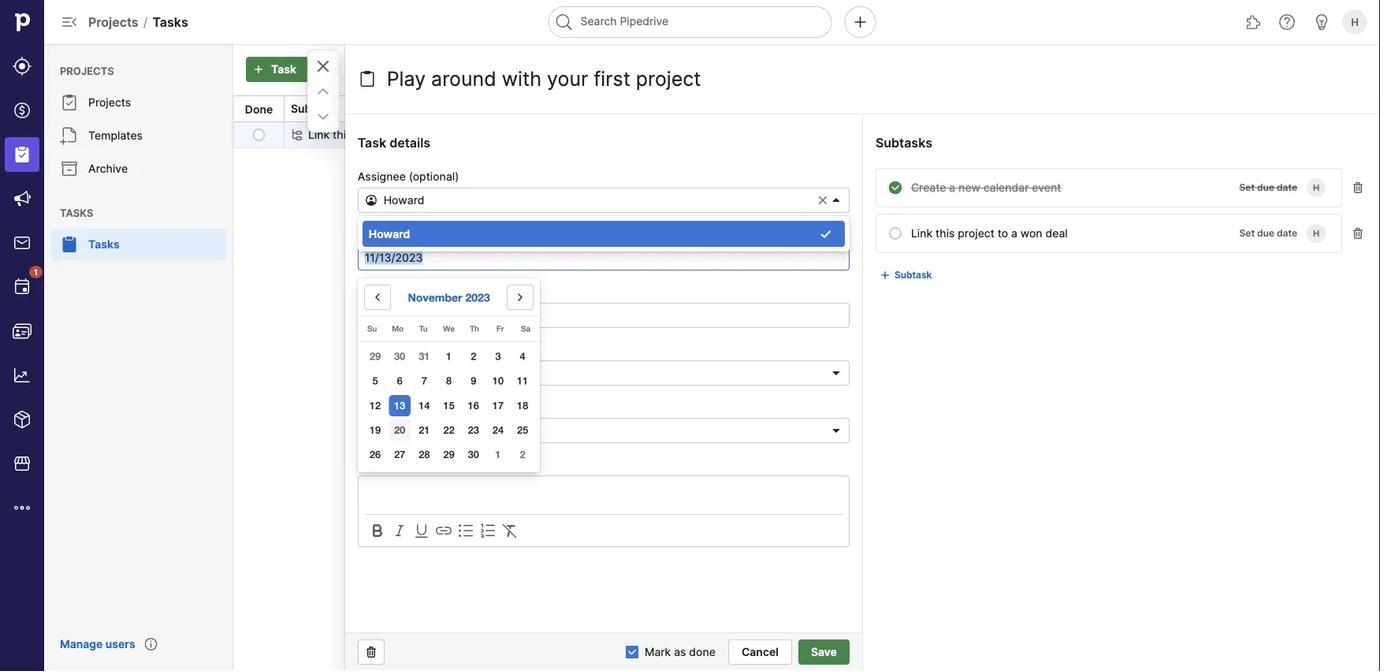 Task type: vqa. For each thing, say whether or not it's contained in the screenshot.


Task type: locate. For each thing, give the bounding box(es) containing it.
2 vertical spatial howard
[[369, 227, 410, 241]]

assignee down task details
[[358, 170, 406, 183]]

Task field
[[383, 63, 744, 95]]

0 horizontal spatial color secondary image
[[434, 521, 453, 540]]

2 set due date button from the top
[[1234, 224, 1304, 243]]

30 up phase unassigned
[[394, 350, 405, 362]]

0 vertical spatial projects
[[88, 14, 139, 30]]

2 vertical spatial projects
[[88, 96, 131, 109]]

projects
[[88, 14, 139, 30], [60, 65, 114, 77], [88, 96, 131, 109]]

1 vertical spatial group
[[358, 400, 390, 413]]

1 vertical spatial h
[[1314, 183, 1320, 193]]

2 down day-25 option
[[520, 448, 526, 461]]

None text field
[[358, 303, 850, 328]]

0 vertical spatial 29
[[370, 350, 381, 362]]

task
[[271, 63, 296, 76], [358, 135, 387, 150]]

1 vertical spatial tasks
[[60, 207, 93, 219]]

1 vertical spatial 29
[[443, 448, 455, 461]]

menu toggle image
[[60, 13, 79, 32]]

Search Pipedrive field
[[549, 6, 832, 38]]

projects image
[[13, 145, 32, 164]]

0 vertical spatial set due date
[[1240, 182, 1298, 193]]

1 vertical spatial set due date
[[1240, 228, 1298, 239]]

manage users
[[60, 638, 135, 651]]

menu
[[44, 44, 233, 671]]

0 vertical spatial day-1 option
[[438, 346, 460, 367]]

18
[[517, 399, 528, 412]]

sa
[[521, 324, 531, 333]]

sales assistant image
[[1313, 13, 1332, 32]]

day-8 option
[[438, 370, 460, 392]]

Task text field
[[905, 221, 1221, 246]]

day-6 option
[[389, 370, 411, 392]]

th
[[470, 324, 479, 333]]

color link image
[[879, 269, 892, 282]]

day-30 option down "day-23" option at left bottom
[[463, 444, 484, 466]]

0 horizontal spatial project
[[355, 128, 392, 142]]

color undefined image
[[60, 126, 79, 145], [60, 159, 79, 178], [60, 235, 79, 254], [13, 278, 32, 297]]

color undefined image inside templates link
[[60, 126, 79, 145]]

6
[[397, 375, 403, 387]]

1 vertical spatial set due date button
[[1234, 224, 1304, 243]]

0 horizontal spatial due
[[358, 227, 379, 241]]

(optional) down details
[[409, 170, 459, 183]]

day-4 option
[[512, 346, 534, 367]]

day-17 option
[[487, 395, 509, 416]]

color undefined image left archive
[[60, 159, 79, 178]]

1 horizontal spatial group
[[670, 102, 702, 116]]

done
[[690, 646, 716, 659]]

19
[[370, 424, 381, 436]]

task right color primary inverted image
[[271, 63, 296, 76]]

1 vertical spatial set
[[1240, 228, 1256, 239]]

color undefined image inside archive link
[[60, 159, 79, 178]]

color secondary image
[[1358, 125, 1377, 144], [291, 129, 304, 141], [368, 521, 387, 540], [390, 521, 409, 540], [412, 521, 431, 540], [456, 521, 475, 540], [479, 521, 497, 540]]

1
[[34, 267, 38, 277], [446, 350, 452, 362], [495, 448, 501, 461]]

(optional) down assignee (optional)
[[408, 227, 459, 241]]

2 set from the top
[[1240, 228, 1256, 239]]

1 vertical spatial h button
[[1304, 175, 1330, 200]]

1 vertical spatial 30
[[468, 448, 479, 461]]

0 vertical spatial project
[[417, 102, 455, 116]]

projects / tasks
[[88, 14, 188, 30]]

tasks menu item
[[44, 229, 233, 260]]

0 vertical spatial day-29 option
[[364, 346, 386, 367]]

templates link
[[50, 120, 227, 151]]

day-22 option
[[438, 420, 460, 441]]

day-27 option
[[389, 444, 411, 466]]

1 due from the top
[[1258, 182, 1275, 193]]

project
[[355, 128, 392, 142], [473, 128, 510, 142]]

0 vertical spatial (optional)
[[409, 170, 459, 183]]

2 up the '9'
[[471, 350, 476, 362]]

9
[[471, 375, 476, 387]]

color primary image inside howard popup button
[[830, 194, 843, 207]]

quick help image
[[1278, 13, 1297, 32]]

task for task details
[[358, 135, 387, 150]]

1 vertical spatial project
[[358, 285, 395, 298]]

day-20 option
[[389, 420, 411, 441]]

task left the to
[[358, 135, 387, 150]]

as
[[674, 646, 687, 659]]

task inside button
[[271, 63, 296, 76]]

insights image
[[13, 366, 32, 385]]

1 vertical spatial 2
[[520, 448, 526, 461]]

2 vertical spatial h button
[[1304, 221, 1330, 246]]

project up won
[[417, 102, 455, 116]]

project down the project "button"
[[473, 128, 510, 142]]

leads image
[[13, 57, 32, 76]]

1 project from the left
[[355, 128, 392, 142]]

h for h button corresponding to task text box
[[1314, 228, 1320, 239]]

color undefined image for tasks
[[60, 235, 79, 254]]

0 vertical spatial day-30 option
[[389, 346, 411, 367]]

day-29 option down day-22 option on the bottom left
[[438, 444, 460, 466]]

Phase unassigned field
[[358, 360, 850, 386]]

products image
[[13, 410, 32, 429]]

projects up color undefined image
[[60, 65, 114, 77]]

1 vertical spatial day-30 option
[[463, 444, 484, 466]]

subtask
[[895, 269, 933, 281]]

0 horizontal spatial 1
[[34, 267, 38, 277]]

we
[[443, 324, 455, 333]]

30
[[394, 350, 405, 362], [468, 448, 479, 461]]

templates
[[88, 129, 143, 142]]

row
[[234, 122, 1380, 147]]

8
[[446, 375, 452, 387]]

0 horizontal spatial day-2 option
[[463, 346, 484, 367]]

1 horizontal spatial day-1 option
[[487, 444, 509, 466]]

day-9 option
[[463, 370, 484, 392]]

0 horizontal spatial task
[[271, 63, 296, 76]]

None field
[[358, 188, 850, 252], [358, 303, 850, 328], [358, 188, 850, 252], [358, 303, 850, 328]]

grid
[[233, 95, 1381, 148]]

0 horizontal spatial day-29 option
[[364, 346, 386, 367]]

color undefined image right sales inbox icon
[[60, 235, 79, 254]]

day-31 option
[[414, 346, 435, 367]]

color primary image inside due date button
[[896, 103, 909, 115]]

due date button
[[789, 96, 915, 121]]

due
[[796, 102, 817, 116], [358, 227, 379, 241]]

project up su
[[358, 285, 395, 298]]

day-3 option
[[487, 346, 509, 367]]

tasks
[[153, 14, 188, 30], [60, 207, 93, 219], [88, 238, 120, 251]]

color primary image inside row
[[253, 129, 265, 141]]

users
[[106, 638, 135, 651]]

0 vertical spatial task
[[271, 63, 296, 76]]

1 horizontal spatial assignee
[[922, 102, 972, 116]]

0 vertical spatial due
[[1258, 182, 1275, 193]]

0 horizontal spatial assignee
[[358, 170, 406, 183]]

0 vertical spatial day-2 option
[[463, 346, 484, 367]]

23
[[468, 424, 479, 436]]

h
[[1352, 16, 1360, 28], [1314, 183, 1320, 193], [1314, 228, 1320, 239]]

phase unassigned
[[365, 366, 460, 380]]

set due date button
[[1234, 178, 1304, 197], [1234, 224, 1304, 243]]

1 vertical spatial task
[[358, 135, 387, 150]]

2 vertical spatial 1
[[495, 448, 501, 461]]

assignee up "subtasks"
[[922, 102, 972, 116]]

assignee button
[[916, 96, 1041, 121]]

h button
[[1340, 6, 1371, 38], [1304, 175, 1330, 200], [1304, 221, 1330, 246]]

/
[[143, 14, 148, 30]]

0 vertical spatial group
[[670, 102, 702, 116]]

2
[[471, 350, 476, 362], [520, 448, 526, 461]]

0 vertical spatial h
[[1352, 16, 1360, 28]]

30 down "day-23" option at left bottom
[[468, 448, 479, 461]]

1 set due date from the top
[[1240, 182, 1298, 193]]

fr
[[497, 324, 504, 333]]

20
[[394, 424, 405, 436]]

grid containing subject
[[233, 95, 1381, 148]]

menu containing projects
[[44, 44, 233, 671]]

29
[[370, 350, 381, 362], [443, 448, 455, 461]]

26
[[370, 448, 381, 461]]

1 vertical spatial day-29 option
[[438, 444, 460, 466]]

29 down day-22 option on the bottom left
[[443, 448, 455, 461]]

set due date for task text box
[[1240, 228, 1298, 239]]

due for due date (optional)
[[358, 227, 379, 241]]

color undefined image inside tasks link
[[60, 235, 79, 254]]

day-26 option
[[364, 444, 386, 466]]

10
[[493, 375, 504, 387]]

2 vertical spatial phase
[[365, 366, 397, 380]]

day-19 option
[[364, 420, 386, 441]]

menu item
[[0, 132, 44, 177]]

subtask button
[[876, 266, 939, 285]]

day-14 option
[[414, 395, 435, 416]]

more image
[[13, 498, 32, 517]]

Ungrouped field
[[358, 418, 850, 443]]

set due date for task text field
[[1240, 182, 1298, 193]]

color primary image
[[314, 57, 333, 76], [358, 69, 377, 88], [896, 103, 909, 115], [253, 129, 265, 141], [890, 181, 902, 194], [830, 194, 843, 207], [511, 291, 530, 304]]

howard option
[[363, 221, 845, 247]]

phase button
[[537, 96, 662, 121]]

due date (optional)
[[358, 227, 459, 241]]

won
[[418, 128, 440, 142]]

projects left /
[[88, 14, 139, 30]]

day-5 option
[[364, 370, 386, 392]]

1 vertical spatial 1
[[446, 350, 452, 362]]

assignee
[[922, 102, 972, 116], [358, 170, 406, 183]]

1 horizontal spatial project
[[417, 102, 455, 116]]

1 horizontal spatial 1
[[446, 350, 452, 362]]

0 vertical spatial howard
[[922, 128, 963, 142]]

1 vertical spatial day-2 option
[[512, 444, 534, 466]]

day-1 option up 8
[[438, 346, 460, 367]]

day-29 option up 5
[[364, 346, 386, 367]]

1 horizontal spatial color secondary image
[[501, 521, 520, 540]]

row containing link this project to a won deal
[[234, 122, 1380, 147]]

1 menu
[[0, 0, 44, 671]]

21
[[419, 424, 430, 436]]

0 vertical spatial 30
[[394, 350, 405, 362]]

24
[[493, 424, 504, 436]]

day-30 option
[[389, 346, 411, 367], [463, 444, 484, 466]]

color secondary image
[[434, 521, 453, 540], [501, 521, 520, 540]]

1 vertical spatial projects
[[60, 65, 114, 77]]

17
[[493, 399, 504, 412]]

day-30 option up 6
[[389, 346, 411, 367]]

0 vertical spatial set due date button
[[1234, 178, 1304, 197]]

manage users button
[[50, 630, 145, 659]]

group inside button
[[670, 102, 702, 116]]

1 link
[[5, 266, 43, 304]]

4
[[520, 350, 526, 362]]

1 horizontal spatial task
[[358, 135, 387, 150]]

set for h button corresponding to task text box's "set due date" button
[[1240, 228, 1256, 239]]

1 inside menu
[[34, 267, 38, 277]]

1 vertical spatial due
[[358, 227, 379, 241]]

color undefined image down color undefined image
[[60, 126, 79, 145]]

set due date
[[1240, 182, 1298, 193], [1240, 228, 1298, 239]]

row inside grid
[[234, 122, 1380, 147]]

1 vertical spatial day-1 option
[[487, 444, 509, 466]]

1 vertical spatial phase
[[358, 342, 390, 356]]

0 vertical spatial due
[[796, 102, 817, 116]]

due inside due date button
[[796, 102, 817, 116]]

0 vertical spatial assignee
[[922, 102, 972, 116]]

phase
[[543, 102, 576, 116], [358, 342, 390, 356], [365, 366, 397, 380]]

set for "set due date" button corresponding to h button corresponding to task text field
[[1240, 182, 1256, 193]]

quick add image
[[851, 13, 870, 32]]

howard
[[922, 128, 963, 142], [384, 194, 425, 207], [369, 227, 410, 241]]

day-29 option
[[364, 346, 386, 367], [438, 444, 460, 466]]

1 vertical spatial due
[[1258, 228, 1275, 239]]

due for h button corresponding to task text box
[[1258, 228, 1275, 239]]

day-1 option down day-24 option
[[487, 444, 509, 466]]

project left the to
[[355, 128, 392, 142]]

0 vertical spatial phase
[[543, 102, 576, 116]]

2 color secondary image from the left
[[501, 521, 520, 540]]

2 due from the top
[[1258, 228, 1275, 239]]

day-2 option
[[463, 346, 484, 367], [512, 444, 534, 466]]

manage
[[60, 638, 103, 651]]

project inside button
[[355, 128, 392, 142]]

0 vertical spatial 1
[[34, 267, 38, 277]]

color primary image inside ungrouped popup button
[[830, 424, 843, 437]]

2 set due date from the top
[[1240, 228, 1298, 239]]

0 horizontal spatial day-30 option
[[389, 346, 411, 367]]

day-1 option
[[438, 346, 460, 367], [487, 444, 509, 466]]

ungrouped button
[[358, 418, 850, 443]]

1 set from the top
[[1240, 182, 1256, 193]]

due for h button corresponding to task text field
[[1258, 182, 1275, 193]]

0 vertical spatial set
[[1240, 182, 1256, 193]]

project inside "button"
[[417, 102, 455, 116]]

campaigns image
[[13, 189, 32, 208]]

color undefined image down sales inbox icon
[[13, 278, 32, 297]]

2 vertical spatial tasks
[[88, 238, 120, 251]]

0 horizontal spatial project
[[358, 285, 395, 298]]

set due date button for h button corresponding to task text box
[[1234, 224, 1304, 243]]

day-2 option down day-25 option
[[512, 444, 534, 466]]

0 vertical spatial 2
[[471, 350, 476, 362]]

1 color secondary image from the left
[[434, 521, 453, 540]]

1 vertical spatial howard
[[384, 194, 425, 207]]

29 up 5
[[370, 350, 381, 362]]

date
[[820, 102, 844, 116], [1278, 182, 1298, 193], [382, 227, 405, 241], [1278, 228, 1298, 239]]

1 set due date button from the top
[[1234, 178, 1304, 197]]

due for due date
[[796, 102, 817, 116]]

projects up templates
[[88, 96, 131, 109]]

assignee inside assignee button
[[922, 102, 972, 116]]

1 horizontal spatial due
[[796, 102, 817, 116]]

1 horizontal spatial project
[[473, 128, 510, 142]]

color undefined image inside 1 link
[[13, 278, 32, 297]]

2 project from the left
[[473, 128, 510, 142]]

a
[[409, 128, 415, 142]]

unassigned
[[400, 366, 460, 380]]

project
[[417, 102, 455, 116], [358, 285, 395, 298]]

day-13 option
[[389, 395, 411, 416]]

group
[[670, 102, 702, 116], [358, 400, 390, 413]]

color primary image
[[314, 82, 333, 101], [314, 107, 333, 126], [1353, 181, 1365, 194], [365, 194, 378, 207], [818, 195, 829, 206], [890, 227, 902, 240], [1353, 227, 1365, 240], [820, 228, 833, 240], [368, 291, 387, 304], [830, 367, 843, 379], [830, 424, 843, 437], [362, 646, 381, 659], [626, 646, 639, 659]]

day-21 option
[[414, 420, 435, 441]]

color undefined image for templates
[[60, 126, 79, 145]]

assignee for assignee
[[922, 102, 972, 116]]

day-2 option up the '9'
[[463, 346, 484, 367]]

2 horizontal spatial 1
[[495, 448, 501, 461]]

0 vertical spatial tasks
[[153, 14, 188, 30]]

h for the topmost h button
[[1352, 16, 1360, 28]]

color undefined image for archive
[[60, 159, 79, 178]]

1 vertical spatial assignee
[[358, 170, 406, 183]]

2 vertical spatial h
[[1314, 228, 1320, 239]]

task button
[[246, 57, 309, 82]]

day-12 option
[[364, 395, 386, 416]]

28
[[419, 448, 430, 461]]



Task type: describe. For each thing, give the bounding box(es) containing it.
🎉  sample project link
[[417, 127, 510, 143]]

contacts image
[[13, 322, 32, 341]]

archive link
[[50, 153, 227, 185]]

2023
[[465, 291, 490, 304]]

color primary image inside phase unassigned popup button
[[830, 367, 843, 379]]

mark as done
[[645, 646, 716, 659]]

task for task
[[271, 63, 296, 76]]

h for h button corresponding to task text field
[[1314, 183, 1320, 193]]

7
[[422, 375, 427, 387]]

1 horizontal spatial day-29 option
[[438, 444, 460, 466]]

12
[[370, 399, 381, 412]]

25
[[517, 424, 528, 436]]

save
[[811, 646, 837, 659]]

due date
[[796, 102, 844, 116]]

0 horizontal spatial 2
[[471, 350, 476, 362]]

🎉
[[417, 128, 428, 142]]

phase inside popup button
[[365, 366, 397, 380]]

howard inside grid
[[922, 128, 963, 142]]

31
[[419, 350, 430, 362]]

link
[[308, 128, 330, 142]]

color primary inverted image
[[249, 63, 268, 76]]

deals image
[[13, 101, 32, 120]]

27
[[394, 448, 405, 461]]

sample
[[431, 128, 470, 142]]

link this project to a won deal
[[308, 128, 465, 142]]

project button
[[411, 96, 536, 121]]

0 horizontal spatial group
[[358, 400, 390, 413]]

22
[[443, 424, 455, 436]]

mo
[[392, 324, 404, 333]]

3
[[495, 350, 501, 362]]

to
[[395, 128, 406, 142]]

day-10 option
[[487, 370, 509, 392]]

h button for task text box
[[1304, 221, 1330, 246]]

color undefined image
[[60, 93, 79, 112]]

task details
[[358, 135, 431, 150]]

1 horizontal spatial 2
[[520, 448, 526, 461]]

su
[[367, 324, 377, 333]]

date inside due date button
[[820, 102, 844, 116]]

mark
[[645, 646, 671, 659]]

11
[[517, 375, 528, 387]]

day-24 option
[[487, 420, 509, 441]]

link this project to a won deal button
[[308, 127, 465, 143]]

howard inside option
[[369, 227, 410, 241]]

13
[[394, 399, 405, 412]]

info image
[[145, 638, 157, 651]]

day-11 option
[[512, 370, 534, 392]]

tu
[[419, 324, 428, 333]]

ungrouped
[[365, 424, 424, 437]]

howard button
[[358, 188, 850, 213]]

day-25 option
[[512, 420, 534, 441]]

1 horizontal spatial day-30 option
[[463, 444, 484, 466]]

phase inside button
[[543, 102, 576, 116]]

Task text field
[[905, 175, 1221, 200]]

color primary image inside howard option
[[820, 228, 833, 240]]

14
[[419, 399, 430, 412]]

Set due date text field
[[358, 245, 850, 271]]

tasks inside menu item
[[88, 238, 120, 251]]

1 horizontal spatial 29
[[443, 448, 455, 461]]

day-23 option
[[463, 420, 484, 441]]

home image
[[10, 10, 34, 34]]

group button
[[663, 96, 789, 121]]

day-16 option
[[463, 395, 484, 416]]

projects link
[[50, 87, 227, 118]]

subtasks
[[876, 135, 933, 150]]

16
[[468, 399, 479, 412]]

this
[[333, 128, 352, 142]]

1 for day-1 option to the left
[[446, 350, 452, 362]]

howard list box
[[358, 216, 850, 252]]

0 horizontal spatial day-1 option
[[438, 346, 460, 367]]

subject
[[291, 102, 332, 116]]

howard inside popup button
[[384, 194, 425, 207]]

cancel button
[[729, 640, 793, 665]]

done
[[245, 103, 273, 116]]

project for sample
[[473, 128, 510, 142]]

1 vertical spatial (optional)
[[408, 227, 459, 241]]

5
[[372, 375, 378, 387]]

phase unassigned button
[[358, 360, 850, 386]]

0 horizontal spatial 30
[[394, 350, 405, 362]]

day-28 option
[[414, 444, 435, 466]]

month-2023-11 list box
[[363, 344, 535, 467]]

marketplace image
[[13, 454, 32, 473]]

day-18 option
[[512, 395, 534, 416]]

1 horizontal spatial 30
[[468, 448, 479, 461]]

done button
[[239, 96, 279, 122]]

1 horizontal spatial day-2 option
[[512, 444, 534, 466]]

project for this
[[355, 128, 392, 142]]

15
[[443, 399, 455, 412]]

assignee (optional)
[[358, 170, 459, 183]]

details
[[390, 135, 431, 150]]

save button
[[799, 640, 850, 665]]

november 2023
[[408, 291, 490, 304]]

deal
[[443, 128, 465, 142]]

sales inbox image
[[13, 233, 32, 252]]

description
[[358, 457, 418, 471]]

archive
[[88, 162, 128, 175]]

set due date button for h button corresponding to task text field
[[1234, 178, 1304, 197]]

0 horizontal spatial 29
[[370, 350, 381, 362]]

🎉  sample project
[[417, 128, 510, 142]]

0 vertical spatial h button
[[1340, 6, 1371, 38]]

tasks link
[[50, 229, 227, 260]]

assignee for assignee (optional)
[[358, 170, 406, 183]]

1 for day-1 option to the right
[[495, 448, 501, 461]]

h button for task text field
[[1304, 175, 1330, 200]]

subject button
[[285, 96, 410, 121]]

day-7 option
[[414, 370, 435, 392]]

day-15 option
[[438, 395, 460, 416]]

november
[[408, 291, 462, 304]]

cancel
[[742, 646, 779, 659]]



